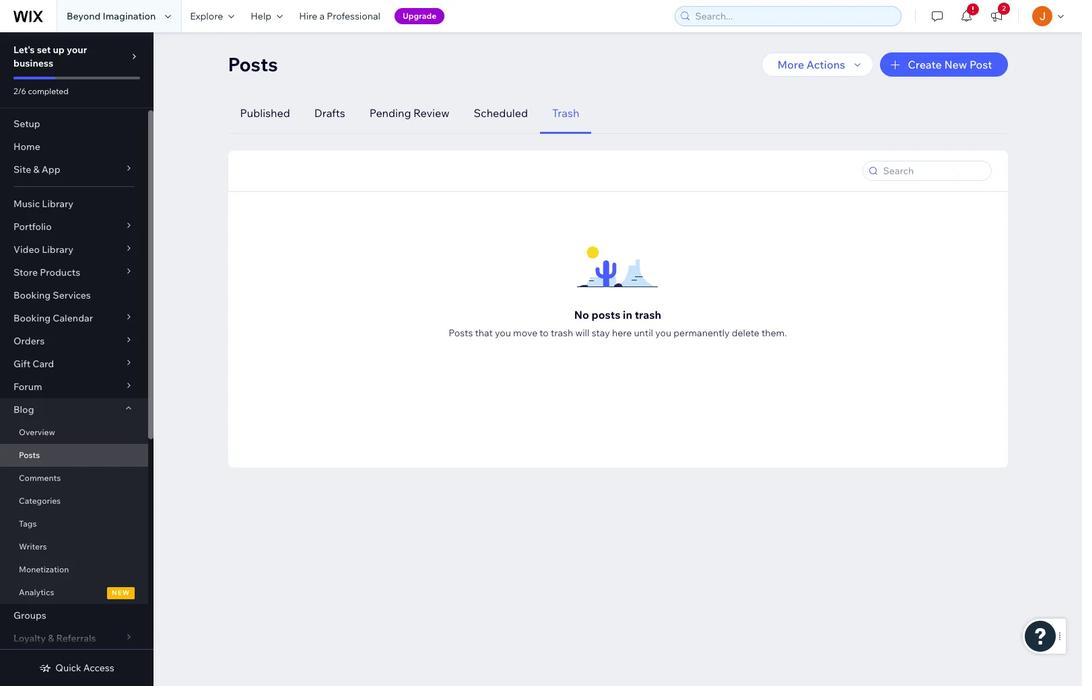 Task type: locate. For each thing, give the bounding box(es) containing it.
booking inside popup button
[[13, 312, 51, 325]]

1 vertical spatial library
[[42, 244, 73, 256]]

2 you from the left
[[655, 327, 671, 339]]

products
[[40, 267, 80, 279]]

pending review
[[370, 106, 450, 120]]

1 vertical spatial posts
[[449, 327, 473, 339]]

explore
[[190, 10, 223, 22]]

booking services link
[[0, 284, 148, 307]]

overview
[[19, 428, 55, 438]]

posts
[[592, 308, 621, 322]]

store products
[[13, 267, 80, 279]]

no
[[574, 308, 589, 322]]

0 horizontal spatial you
[[495, 327, 511, 339]]

booking down store
[[13, 290, 51, 302]]

to
[[540, 327, 549, 339]]

business
[[13, 57, 53, 69]]

Search... field
[[691, 7, 897, 26]]

services
[[53, 290, 91, 302]]

tab list
[[228, 93, 992, 134]]

app
[[42, 164, 60, 176]]

booking up the orders
[[13, 312, 51, 325]]

0 horizontal spatial &
[[33, 164, 39, 176]]

posts down help
[[228, 53, 278, 76]]

here
[[612, 327, 632, 339]]

quick access button
[[39, 663, 114, 675]]

orders
[[13, 335, 45, 347]]

& for loyalty
[[48, 633, 54, 645]]

imagination
[[103, 10, 156, 22]]

& inside 'popup button'
[[33, 164, 39, 176]]

2 vertical spatial posts
[[19, 451, 40, 461]]

create
[[908, 58, 942, 71]]

gift
[[13, 358, 30, 370]]

you right until
[[655, 327, 671, 339]]

1 booking from the top
[[13, 290, 51, 302]]

new
[[112, 589, 130, 598]]

2 horizontal spatial posts
[[449, 327, 473, 339]]

groups
[[13, 610, 46, 622]]

upgrade button
[[395, 8, 445, 24]]

published
[[240, 106, 290, 120]]

posts
[[228, 53, 278, 76], [449, 327, 473, 339], [19, 451, 40, 461]]

drafts button
[[302, 93, 357, 134]]

card
[[33, 358, 54, 370]]

store products button
[[0, 261, 148, 284]]

hire
[[299, 10, 317, 22]]

& inside dropdown button
[[48, 633, 54, 645]]

2/6
[[13, 86, 26, 96]]

booking calendar
[[13, 312, 93, 325]]

more actions
[[778, 58, 845, 71]]

posts left 'that'
[[449, 327, 473, 339]]

posts down overview
[[19, 451, 40, 461]]

will
[[575, 327, 590, 339]]

access
[[83, 663, 114, 675]]

1 vertical spatial booking
[[13, 312, 51, 325]]

0 vertical spatial &
[[33, 164, 39, 176]]

writers
[[19, 542, 47, 552]]

blog button
[[0, 399, 148, 422]]

forum
[[13, 381, 42, 393]]

categories
[[19, 496, 61, 506]]

0 vertical spatial library
[[42, 198, 73, 210]]

groups link
[[0, 605, 148, 628]]

booking calendar button
[[0, 307, 148, 330]]

1 vertical spatial trash
[[551, 327, 573, 339]]

upgrade
[[403, 11, 436, 21]]

library up the portfolio "dropdown button" at the left top of the page
[[42, 198, 73, 210]]

library inside popup button
[[42, 244, 73, 256]]

& right site
[[33, 164, 39, 176]]

gift card button
[[0, 353, 148, 376]]

2 button
[[982, 0, 1011, 32]]

trash
[[635, 308, 661, 322], [551, 327, 573, 339]]

1 horizontal spatial you
[[655, 327, 671, 339]]

scheduled button
[[462, 93, 540, 134]]

create new post
[[908, 58, 992, 71]]

let's set up your business
[[13, 44, 87, 69]]

pending review button
[[357, 93, 462, 134]]

2 booking from the top
[[13, 312, 51, 325]]

you
[[495, 327, 511, 339], [655, 327, 671, 339]]

library
[[42, 198, 73, 210], [42, 244, 73, 256]]

beyond
[[67, 10, 101, 22]]

& right loyalty
[[48, 633, 54, 645]]

until
[[634, 327, 653, 339]]

posts inside no posts in trash posts that you move to trash will stay here until you permanently delete them.
[[449, 327, 473, 339]]

0 vertical spatial trash
[[635, 308, 661, 322]]

hire a professional link
[[291, 0, 389, 32]]

create new post button
[[880, 53, 1008, 77]]

quick
[[55, 663, 81, 675]]

trash up until
[[635, 308, 661, 322]]

0 horizontal spatial posts
[[19, 451, 40, 461]]

1 horizontal spatial posts
[[228, 53, 278, 76]]

completed
[[28, 86, 69, 96]]

music
[[13, 198, 40, 210]]

setup
[[13, 118, 40, 130]]

trash right "to"
[[551, 327, 573, 339]]

0 vertical spatial booking
[[13, 290, 51, 302]]

2 library from the top
[[42, 244, 73, 256]]

beyond imagination
[[67, 10, 156, 22]]

you right 'that'
[[495, 327, 511, 339]]

posts link
[[0, 444, 148, 467]]

1 vertical spatial &
[[48, 633, 54, 645]]

1 horizontal spatial &
[[48, 633, 54, 645]]

portfolio
[[13, 221, 52, 233]]

post
[[970, 58, 992, 71]]

tags link
[[0, 513, 148, 536]]

library up products
[[42, 244, 73, 256]]

1 library from the top
[[42, 198, 73, 210]]

tab list containing published
[[228, 93, 992, 134]]



Task type: describe. For each thing, give the bounding box(es) containing it.
referrals
[[56, 633, 96, 645]]

posts inside sidebar element
[[19, 451, 40, 461]]

forum button
[[0, 376, 148, 399]]

1 you from the left
[[495, 327, 511, 339]]

professional
[[327, 10, 380, 22]]

more actions button
[[761, 53, 874, 77]]

portfolio button
[[0, 215, 148, 238]]

site & app
[[13, 164, 60, 176]]

setup link
[[0, 112, 148, 135]]

video library button
[[0, 238, 148, 261]]

home link
[[0, 135, 148, 158]]

comments link
[[0, 467, 148, 490]]

video
[[13, 244, 40, 256]]

orders button
[[0, 330, 148, 353]]

actions
[[807, 58, 845, 71]]

categories link
[[0, 490, 148, 513]]

site & app button
[[0, 158, 148, 181]]

0 vertical spatial posts
[[228, 53, 278, 76]]

them.
[[762, 327, 787, 339]]

site
[[13, 164, 31, 176]]

pending
[[370, 106, 411, 120]]

& for site
[[33, 164, 39, 176]]

overview link
[[0, 422, 148, 444]]

booking services
[[13, 290, 91, 302]]

permanently
[[674, 327, 730, 339]]

library for video library
[[42, 244, 73, 256]]

move
[[513, 327, 538, 339]]

calendar
[[53, 312, 93, 325]]

set
[[37, 44, 51, 56]]

music library
[[13, 198, 73, 210]]

loyalty & referrals button
[[0, 628, 148, 651]]

writers link
[[0, 536, 148, 559]]

blog
[[13, 404, 34, 416]]

scheduled
[[474, 106, 528, 120]]

more
[[778, 58, 804, 71]]

library for music library
[[42, 198, 73, 210]]

loyalty & referrals
[[13, 633, 96, 645]]

0 horizontal spatial trash
[[551, 327, 573, 339]]

Search field
[[879, 162, 987, 180]]

help button
[[243, 0, 291, 32]]

new
[[944, 58, 967, 71]]

your
[[67, 44, 87, 56]]

monetization link
[[0, 559, 148, 582]]

published button
[[228, 93, 302, 134]]

no posts in trash posts that you move to trash will stay here until you permanently delete them.
[[449, 308, 787, 339]]

let's
[[13, 44, 35, 56]]

drafts
[[314, 106, 345, 120]]

2
[[1002, 4, 1006, 13]]

up
[[53, 44, 65, 56]]

that
[[475, 327, 493, 339]]

review
[[414, 106, 450, 120]]

booking for booking calendar
[[13, 312, 51, 325]]

trash
[[552, 106, 579, 120]]

quick access
[[55, 663, 114, 675]]

video library
[[13, 244, 73, 256]]

hire a professional
[[299, 10, 380, 22]]

booking for booking services
[[13, 290, 51, 302]]

store
[[13, 267, 38, 279]]

tags
[[19, 519, 37, 529]]

monetization
[[19, 565, 69, 575]]

home
[[13, 141, 40, 153]]

comments
[[19, 473, 61, 484]]

1 horizontal spatial trash
[[635, 308, 661, 322]]

a
[[319, 10, 325, 22]]

gift card
[[13, 358, 54, 370]]

music library link
[[0, 193, 148, 215]]

sidebar element
[[0, 32, 154, 687]]

help
[[251, 10, 272, 22]]

trash button
[[540, 93, 591, 134]]



Task type: vqa. For each thing, say whether or not it's contained in the screenshot.
Site & App
yes



